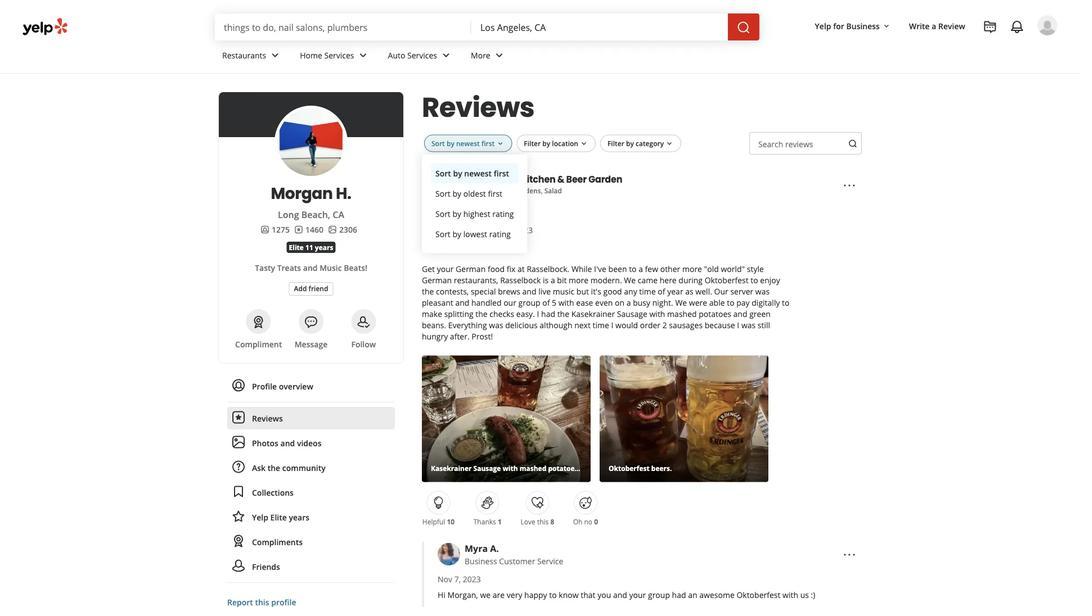 Task type: vqa. For each thing, say whether or not it's contained in the screenshot.


Task type: locate. For each thing, give the bounding box(es) containing it.
hungry
[[422, 331, 448, 342]]

menu
[[227, 375, 395, 583]]

by left lowest
[[452, 229, 461, 240]]

1 none field from the left
[[224, 21, 462, 33]]

to left "pay"
[[727, 298, 734, 308]]

compliments
[[252, 537, 303, 548]]

0 vertical spatial 2023
[[515, 225, 533, 235]]

None field
[[224, 21, 462, 33], [480, 21, 719, 33]]

24 compliment v2 image
[[232, 535, 245, 548]]

style
[[747, 264, 764, 274]]

5 star rating image
[[422, 224, 483, 236]]

16 chevron down v2 image inside sort by newest first popup button
[[496, 139, 505, 148]]

sort up sort by newest first button
[[431, 139, 445, 148]]

had
[[541, 309, 555, 319], [672, 590, 686, 600]]

very
[[507, 590, 522, 600]]

good
[[603, 286, 622, 297]]

1 horizontal spatial with
[[649, 309, 665, 319]]

16 chevron down v2 image inside yelp for business button
[[882, 22, 891, 31]]

  text field
[[749, 132, 862, 155]]

sort up 5 star rating image at the top left of the page
[[435, 209, 450, 219]]

sort inside sort by highest rating button
[[435, 209, 450, 219]]

friends
[[252, 562, 280, 572]]

rasselbock kitchen & beer garden link
[[467, 173, 622, 186]]

time down kasekrainer
[[593, 320, 609, 331]]

sort by oldest first button
[[431, 184, 518, 204]]

1 vertical spatial long
[[278, 209, 299, 221]]

business inside button
[[846, 21, 880, 31]]

1 vertical spatial more
[[569, 275, 588, 286]]

friends element
[[260, 224, 290, 235]]

more link
[[462, 41, 515, 73]]

2023
[[515, 225, 533, 235], [463, 574, 481, 585]]

overview
[[279, 381, 313, 392]]

1 horizontal spatial 2023
[[515, 225, 533, 235]]

1 vertical spatial rating
[[489, 229, 511, 240]]

know
[[559, 590, 579, 600]]

reviews up "photos"
[[252, 413, 283, 424]]

16 chevron down v2 image right category
[[665, 139, 674, 148]]

sort by newest first inside button
[[435, 168, 509, 179]]

2
[[482, 242, 486, 252], [662, 320, 667, 331]]

0 vertical spatial years
[[315, 243, 333, 252]]

business categories element
[[213, 41, 1058, 73]]

1 vertical spatial elite
[[270, 512, 287, 523]]

2023 right 31, on the top left of page
[[515, 225, 533, 235]]

follow
[[351, 339, 376, 350]]

rating for sort by highest rating
[[492, 209, 514, 219]]

elite 11 years
[[289, 243, 333, 252]]

auto
[[388, 50, 405, 61]]

1 horizontal spatial 24 chevron down v2 image
[[356, 49, 370, 62]]

german up restaurants,
[[456, 264, 486, 274]]

0 vertical spatial of
[[658, 286, 665, 297]]

reviews element
[[294, 224, 323, 235]]

beach, up 1460
[[301, 209, 330, 221]]

2 services from the left
[[407, 50, 437, 61]]

0 horizontal spatial group
[[518, 298, 540, 308]]

0 vertical spatial german
[[467, 186, 493, 195]]

filter by category
[[607, 139, 664, 148]]

0 vertical spatial reviews
[[422, 88, 534, 126]]

our
[[714, 286, 728, 297]]

german down sort by newest first button
[[467, 186, 493, 195]]

sort by newest first inside popup button
[[431, 139, 495, 148]]

business inside myra a. business customer service
[[465, 556, 497, 567]]

business down myra
[[465, 556, 497, 567]]

24 chevron down v2 image for home services
[[356, 49, 370, 62]]

sort by newest first up german link
[[435, 168, 509, 179]]

1 horizontal spatial beer
[[566, 173, 587, 186]]

filter inside popup button
[[607, 139, 624, 148]]

the up pleasant
[[422, 286, 434, 297]]

0 horizontal spatial 24 chevron down v2 image
[[268, 49, 282, 62]]

0 vertical spatial rating
[[492, 209, 514, 219]]

1 horizontal spatial years
[[315, 243, 333, 252]]

16 chevron down v2 image for yelp for business
[[882, 22, 891, 31]]

yelp left for
[[815, 21, 831, 31]]

ca up the oct 31, 2023
[[507, 195, 515, 204]]

sort inside 'sort by oldest first' button
[[435, 189, 450, 199]]

1 horizontal spatial beach,
[[484, 195, 505, 204]]

11
[[305, 243, 313, 252]]

0 horizontal spatial beach,
[[301, 209, 330, 221]]

that
[[581, 590, 595, 600]]

oktoberfest up the our
[[705, 275, 749, 286]]

and up splitting
[[455, 298, 469, 308]]

had left an
[[672, 590, 686, 600]]

had inside get your german food fix at rasselbock. while i've been to a few other more "old world" style german restaurants, rasselbock is a bit more modern. we came here during oktoberfest to enjoy the contests, special brews and live music but it's good any time of year as well. our server was pleasant and handled our group of 5 with ease even on a busy night. we were able to pay digitally to make splitting the checks easy. i had the kasekrainer sausage with mashed potatoes and green beans. everything was delicious although next time i would order 2 sausages because i was still hungry after. prost!
[[541, 309, 555, 319]]

years right 11
[[315, 243, 333, 252]]

more down while
[[569, 275, 588, 286]]

2 filter from the left
[[607, 139, 624, 148]]

oct 31, 2023
[[487, 225, 533, 235]]

years for elite 11 years
[[315, 243, 333, 252]]

hi
[[438, 590, 445, 600]]

sort left lowest
[[435, 229, 450, 240]]

a inside 'write a review' link
[[932, 21, 936, 31]]

morgan,
[[447, 590, 478, 600]]

filter left the location on the right top
[[524, 139, 541, 148]]

menu image
[[843, 548, 856, 562]]

green
[[749, 309, 771, 319]]

well.
[[695, 286, 712, 297]]

group left an
[[648, 590, 670, 600]]

24 star v2 image
[[232, 510, 245, 523]]

0 horizontal spatial years
[[289, 512, 309, 523]]

notifications image
[[1010, 20, 1024, 34]]

years up compliments link
[[289, 512, 309, 523]]

24 chevron down v2 image right more
[[493, 49, 506, 62]]

filter by category button
[[600, 135, 681, 152]]

beats!
[[344, 262, 367, 273]]

2 none field from the left
[[480, 21, 719, 33]]

beer gardens link
[[497, 186, 541, 195]]

0 horizontal spatial reviews
[[252, 413, 283, 424]]

group up easy. at the left
[[518, 298, 540, 308]]

group inside get your german food fix at rasselbock. while i've been to a few other more "old world" style german restaurants, rasselbock is a bit more modern. we came here during oktoberfest to enjoy the contests, special brews and live music but it's good any time of year as well. our server was pleasant and handled our group of 5 with ease even on a busy night. we were able to pay digitally to make splitting the checks easy. i had the kasekrainer sausage with mashed potatoes and green beans. everything was delicious although next time i would order 2 sausages because i was still hungry after. prost!
[[518, 298, 540, 308]]

yelp for yelp for business
[[815, 21, 831, 31]]

16 chevron down v2 image left write
[[882, 22, 891, 31]]

photos element
[[328, 224, 357, 235]]

0 horizontal spatial yelp
[[252, 512, 268, 523]]

by inside "popup button"
[[542, 139, 550, 148]]

by up 5 star rating image at the top left of the page
[[452, 209, 461, 219]]

sort inside sort by lowest rating button
[[435, 229, 450, 240]]

2 left check-
[[482, 242, 486, 252]]

with
[[558, 298, 574, 308], [649, 309, 665, 319], [782, 590, 798, 600]]

"old
[[704, 264, 719, 274]]

1 vertical spatial 2
[[662, 320, 667, 331]]

by up sort by newest first button
[[447, 139, 454, 148]]

to left know
[[549, 590, 557, 600]]

first inside popup button
[[481, 139, 495, 148]]

sort for sort by newest first button
[[435, 168, 451, 179]]

years inside menu
[[289, 512, 309, 523]]

none field near
[[480, 21, 719, 33]]

16 chevron down v2 image
[[882, 22, 891, 31], [496, 139, 505, 148], [579, 139, 588, 148], [665, 139, 674, 148]]

services left 24 chevron down v2 icon
[[407, 50, 437, 61]]

year
[[667, 286, 683, 297]]

highest
[[463, 209, 490, 219]]

1 vertical spatial years
[[289, 512, 309, 523]]

0 horizontal spatial elite
[[270, 512, 287, 523]]

2023 right 7,
[[463, 574, 481, 585]]

none field up business categories element
[[480, 21, 719, 33]]

rasselbock up german link
[[467, 173, 519, 186]]

0 vertical spatial we
[[624, 275, 636, 286]]

16 chevron down v2 image inside filter by location "popup button"
[[579, 139, 588, 148]]

1 vertical spatial oktoberfest
[[737, 590, 780, 600]]

1 vertical spatial sort by newest first
[[435, 168, 509, 179]]

by left the location on the right top
[[542, 139, 550, 148]]

first inside button
[[494, 168, 509, 179]]

0 horizontal spatial long
[[278, 209, 299, 221]]

been
[[608, 264, 627, 274]]

beach, up highest
[[484, 195, 505, 204]]

friends link
[[227, 556, 395, 578]]

compliment image
[[252, 316, 265, 329]]

0 vertical spatial yelp
[[815, 21, 831, 31]]

0 vertical spatial business
[[846, 21, 880, 31]]

16 chevron down v2 image right the location on the right top
[[579, 139, 588, 148]]

ca
[[507, 195, 515, 204], [333, 209, 344, 221]]

by for sort by newest first button
[[453, 168, 462, 179]]

1 vertical spatial 2023
[[463, 574, 481, 585]]

brews
[[498, 286, 520, 297]]

and down "pay"
[[733, 309, 747, 319]]

and right you
[[613, 590, 627, 600]]

16 chevron down v2 image up sort by newest first button
[[496, 139, 505, 148]]

add friend button
[[289, 282, 333, 296]]

the up "although"
[[557, 309, 569, 319]]

1 vertical spatial of
[[542, 298, 550, 308]]

1 24 chevron down v2 image from the left
[[268, 49, 282, 62]]

business for for
[[846, 21, 880, 31]]

newest for sort by newest first button
[[464, 168, 492, 179]]

restaurants,
[[454, 275, 498, 286]]

newest
[[456, 139, 480, 148], [464, 168, 492, 179]]

elite left 11
[[289, 243, 304, 252]]

filter
[[524, 139, 541, 148], [607, 139, 624, 148]]

0 vertical spatial your
[[437, 264, 454, 274]]

2 24 chevron down v2 image from the left
[[356, 49, 370, 62]]

more up during on the right of the page
[[682, 264, 702, 274]]

0 vertical spatial oktoberfest
[[705, 275, 749, 286]]

2 horizontal spatial 24 chevron down v2 image
[[493, 49, 506, 62]]

Near text field
[[480, 21, 719, 33]]

0 horizontal spatial filter
[[524, 139, 541, 148]]

and left live
[[522, 286, 536, 297]]

get
[[422, 264, 435, 274]]

we up the 'any'
[[624, 275, 636, 286]]

the right ask
[[268, 463, 280, 473]]

rasselbock down at
[[500, 275, 541, 286]]

as
[[685, 286, 693, 297]]

filter left category
[[607, 139, 624, 148]]

0 vertical spatial group
[[518, 298, 540, 308]]

more
[[682, 264, 702, 274], [569, 275, 588, 286]]

helpful 10
[[422, 517, 455, 526]]

0 horizontal spatial beer
[[497, 186, 512, 195]]

yelp inside yelp for business button
[[815, 21, 831, 31]]

rating up 31, on the top left of page
[[492, 209, 514, 219]]

long up 1275
[[278, 209, 299, 221]]

on
[[615, 298, 624, 308]]

0 horizontal spatial your
[[437, 264, 454, 274]]

1 vertical spatial had
[[672, 590, 686, 600]]

sort left 'oldest'
[[435, 189, 450, 199]]

0 horizontal spatial we
[[624, 275, 636, 286]]

0 vertical spatial had
[[541, 309, 555, 319]]

business for a.
[[465, 556, 497, 567]]

your inside nov 7, 2023 hi morgan, we are very happy to know that you and your group had an awesome oktoberfest with us :)
[[629, 590, 646, 600]]

24 chevron down v2 image inside more link
[[493, 49, 506, 62]]

0 horizontal spatial time
[[593, 320, 609, 331]]

0 vertical spatial time
[[639, 286, 656, 297]]

24 chevron down v2 image inside restaurants "link"
[[268, 49, 282, 62]]

reviews link
[[227, 407, 395, 430]]

even
[[595, 298, 613, 308]]

filter inside "popup button"
[[524, 139, 541, 148]]

1 horizontal spatial more
[[682, 264, 702, 274]]

beach, inside rasselbock kitchen & beer garden german , beer gardens , salad long beach, ca
[[484, 195, 505, 204]]

0 vertical spatial 2
[[482, 242, 486, 252]]

sort inside sort by newest first popup button
[[431, 139, 445, 148]]

1 vertical spatial yelp
[[252, 512, 268, 523]]

by for 'sort by oldest first' button
[[452, 189, 461, 199]]

0 vertical spatial elite
[[289, 243, 304, 252]]

yelp inside yelp elite years link
[[252, 512, 268, 523]]

rasselbock kitchen & beer garden german , beer gardens , salad long beach, ca
[[467, 173, 622, 204]]

3 24 chevron down v2 image from the left
[[493, 49, 506, 62]]

time
[[639, 286, 656, 297], [593, 320, 609, 331]]

services for auto services
[[407, 50, 437, 61]]

, left salad
[[541, 186, 543, 195]]

sort inside sort by newest first button
[[435, 168, 451, 179]]

24 chevron down v2 image inside home services link
[[356, 49, 370, 62]]

ca up photos element
[[333, 209, 344, 221]]

0 vertical spatial newest
[[456, 139, 480, 148]]

rating up the 2 check-ins
[[489, 229, 511, 240]]

reviews up sort by newest first popup button
[[422, 88, 534, 126]]

16 chevron down v2 image for filter by category
[[665, 139, 674, 148]]

newest up sort by newest first button
[[456, 139, 480, 148]]

0 horizontal spatial business
[[465, 556, 497, 567]]

first for 'sort by oldest first' button
[[488, 189, 502, 199]]

beer right &
[[566, 173, 587, 186]]

german down get
[[422, 275, 452, 286]]

1 horizontal spatial reviews
[[422, 88, 534, 126]]

of
[[658, 286, 665, 297], [542, 298, 550, 308]]

first inside button
[[488, 189, 502, 199]]

profile overview
[[252, 381, 313, 392]]

by left 'oldest'
[[452, 189, 461, 199]]

1 vertical spatial ca
[[333, 209, 344, 221]]

1 vertical spatial rasselbock
[[500, 275, 541, 286]]

profile overview menu item
[[227, 375, 395, 403]]

is
[[543, 275, 549, 286]]

at
[[518, 264, 525, 274]]

thanks
[[473, 517, 496, 526]]

easy.
[[516, 309, 535, 319]]

your right get
[[437, 264, 454, 274]]

0 horizontal spatial services
[[324, 50, 354, 61]]

1 vertical spatial your
[[629, 590, 646, 600]]

1 vertical spatial time
[[593, 320, 609, 331]]

2 vertical spatial with
[[782, 590, 798, 600]]

24 chevron down v2 image
[[439, 49, 453, 62]]

0 vertical spatial beach,
[[484, 195, 505, 204]]

2 horizontal spatial with
[[782, 590, 798, 600]]

everything
[[448, 320, 487, 331]]

long
[[467, 195, 482, 204], [278, 209, 299, 221]]

filter for filter by location
[[524, 139, 541, 148]]

by left category
[[626, 139, 634, 148]]

1 vertical spatial newest
[[464, 168, 492, 179]]

first right 'oldest'
[[488, 189, 502, 199]]

german link
[[467, 186, 493, 195]]

2 right order on the right bottom of page
[[662, 320, 667, 331]]

2 vertical spatial first
[[488, 189, 502, 199]]

yelp right 24 star v2 image
[[252, 512, 268, 523]]

long up sort by highest rating
[[467, 195, 482, 204]]

of up night.
[[658, 286, 665, 297]]

a right write
[[932, 21, 936, 31]]

1 horizontal spatial search image
[[848, 139, 857, 148]]

time down came
[[639, 286, 656, 297]]

elite up compliments
[[270, 512, 287, 523]]

1 horizontal spatial your
[[629, 590, 646, 600]]

1 services from the left
[[324, 50, 354, 61]]

a left few
[[639, 264, 643, 274]]

1 horizontal spatial group
[[648, 590, 670, 600]]

newest inside popup button
[[456, 139, 480, 148]]

services right home
[[324, 50, 354, 61]]

1 horizontal spatial had
[[672, 590, 686, 600]]

0 vertical spatial rasselbock
[[467, 173, 519, 186]]

the down handled
[[475, 309, 488, 319]]

1 horizontal spatial ,
[[541, 186, 543, 195]]

, right 'oldest'
[[493, 186, 495, 195]]

2023 inside nov 7, 2023 hi morgan, we are very happy to know that you and your group had an awesome oktoberfest with us :)
[[463, 574, 481, 585]]

7,
[[454, 574, 461, 585]]

tasty treats and music beats!
[[255, 262, 367, 273]]

0 vertical spatial ca
[[507, 195, 515, 204]]

oktoberfest inside nov 7, 2023 hi morgan, we are very happy to know that you and your group had an awesome oktoberfest with us :)
[[737, 590, 780, 600]]

1 horizontal spatial 2
[[662, 320, 667, 331]]

first
[[481, 139, 495, 148], [494, 168, 509, 179], [488, 189, 502, 199]]

0 horizontal spatial search image
[[737, 21, 750, 34]]

by for sort by newest first popup button
[[447, 139, 454, 148]]

auto services link
[[379, 41, 462, 73]]

1 vertical spatial search image
[[848, 139, 857, 148]]

food
[[488, 264, 505, 274]]

1 vertical spatial group
[[648, 590, 670, 600]]

0 vertical spatial more
[[682, 264, 702, 274]]

and inside menu
[[280, 438, 295, 449]]

friends menu item
[[227, 556, 395, 583]]

newest inside button
[[464, 168, 492, 179]]

sort for sort by lowest rating button
[[435, 229, 450, 240]]

night.
[[652, 298, 673, 308]]

rating inside button
[[492, 209, 514, 219]]

ca inside 'morgan h. long beach, ca'
[[333, 209, 344, 221]]

music
[[553, 286, 574, 297]]

with down music
[[558, 298, 574, 308]]

by up sort by oldest first
[[453, 168, 462, 179]]

with inside nov 7, 2023 hi morgan, we are very happy to know that you and your group had an awesome oktoberfest with us :)
[[782, 590, 798, 600]]

Find text field
[[224, 21, 462, 33]]

sort by newest first
[[431, 139, 495, 148], [435, 168, 509, 179]]

pleasant
[[422, 298, 453, 308]]

(8 reactions) element
[[550, 517, 554, 526]]

1 horizontal spatial elite
[[289, 243, 304, 252]]

0 vertical spatial search image
[[737, 21, 750, 34]]

1 horizontal spatial we
[[675, 298, 687, 308]]

a right on
[[626, 298, 631, 308]]

0 vertical spatial sort by newest first
[[431, 139, 495, 148]]

1 vertical spatial german
[[456, 264, 486, 274]]

service
[[537, 556, 563, 567]]

a.
[[490, 543, 499, 555]]

nov 7, 2023 hi morgan, we are very happy to know that you and your group had an awesome oktoberfest with us :)
[[438, 574, 815, 600]]

24 chevron down v2 image left the auto
[[356, 49, 370, 62]]

1 filter from the left
[[524, 139, 541, 148]]

1 horizontal spatial long
[[467, 195, 482, 204]]

to right digitally at the right of the page
[[782, 298, 789, 308]]

2 horizontal spatial i
[[737, 320, 739, 331]]

sort for sort by newest first popup button
[[431, 139, 445, 148]]

search
[[758, 139, 783, 149]]

treats
[[277, 262, 301, 273]]

24 profile v2 image
[[232, 379, 245, 392]]

1 horizontal spatial ca
[[507, 195, 515, 204]]

1 horizontal spatial filter
[[607, 139, 624, 148]]

i right easy. at the left
[[537, 309, 539, 319]]

None search field
[[215, 14, 762, 41]]

0 vertical spatial long
[[467, 195, 482, 204]]

we up mashed
[[675, 298, 687, 308]]

24 chevron down v2 image
[[268, 49, 282, 62], [356, 49, 370, 62], [493, 49, 506, 62]]

first up categories element
[[494, 168, 509, 179]]

search image
[[737, 21, 750, 34], [848, 139, 857, 148]]

with left us
[[782, 590, 798, 600]]

for
[[833, 21, 844, 31]]

yelp for yelp elite years
[[252, 512, 268, 523]]

beer left gardens
[[497, 186, 512, 195]]

sort up sort by oldest first
[[435, 168, 451, 179]]

newest up german link
[[464, 168, 492, 179]]

24 photos v2 image
[[232, 436, 245, 449]]

rasselbock inside rasselbock kitchen & beer garden german , beer gardens , salad long beach, ca
[[467, 173, 519, 186]]

16 chevron down v2 image inside filter by category popup button
[[665, 139, 674, 148]]

awesome
[[699, 590, 734, 600]]

sort by highest rating button
[[431, 204, 518, 224]]

compliment
[[235, 339, 282, 350]]

german
[[467, 186, 493, 195], [456, 264, 486, 274], [422, 275, 452, 286]]

1 horizontal spatial services
[[407, 50, 437, 61]]

morgan h. long beach, ca
[[271, 182, 351, 221]]

splitting
[[444, 309, 473, 319]]

rating inside button
[[489, 229, 511, 240]]

fix
[[507, 264, 515, 274]]

0 horizontal spatial none field
[[224, 21, 462, 33]]

sort by newest first up sort by newest first button
[[431, 139, 495, 148]]

had down 5
[[541, 309, 555, 319]]

rasselbock.
[[527, 264, 569, 274]]

5
[[552, 298, 556, 308]]

was up digitally at the right of the page
[[755, 286, 770, 297]]

1 vertical spatial beach,
[[301, 209, 330, 221]]

i right because
[[737, 320, 739, 331]]

a right "is"
[[551, 275, 555, 286]]

business right for
[[846, 21, 880, 31]]

lowest
[[463, 229, 487, 240]]

auto services
[[388, 50, 437, 61]]

1 vertical spatial business
[[465, 556, 497, 567]]

to right the 'been'
[[629, 264, 636, 274]]

your right you
[[629, 590, 646, 600]]

none field up home services link
[[224, 21, 462, 33]]

ease
[[576, 298, 593, 308]]



Task type: describe. For each thing, give the bounding box(es) containing it.
user actions element
[[806, 14, 1073, 83]]

oct
[[487, 225, 500, 235]]

0 horizontal spatial 2
[[482, 242, 486, 252]]

1 vertical spatial we
[[675, 298, 687, 308]]

love
[[521, 517, 535, 526]]

was left still
[[741, 320, 756, 331]]

yelp elite years
[[252, 512, 309, 523]]

and inside nov 7, 2023 hi morgan, we are very happy to know that you and your group had an awesome oktoberfest with us :)
[[613, 590, 627, 600]]

16 review v2 image
[[294, 225, 303, 234]]

potatoes
[[699, 309, 731, 319]]

by for sort by lowest rating button
[[452, 229, 461, 240]]

(0 reactions) element
[[594, 517, 598, 526]]

collections
[[252, 487, 294, 498]]

follow image
[[357, 316, 370, 329]]

sort for sort by highest rating button
[[435, 209, 450, 219]]

2 inside get your german food fix at rasselbock. while i've been to a few other more "old world" style german restaurants, rasselbock is a bit more modern. we came here during oktoberfest to enjoy the contests, special brews and live music but it's good any time of year as well. our server was pleasant and handled our group of 5 with ease even on a busy night. we were able to pay digitally to make splitting the checks easy. i had the kasekrainer sausage with mashed potatoes and green beans. everything was delicious although next time i would order 2 sausages because i was still hungry after. prost!
[[662, 320, 667, 331]]

server
[[730, 286, 753, 297]]

other
[[660, 264, 680, 274]]

1 vertical spatial beer
[[497, 186, 512, 195]]

1 , from the left
[[493, 186, 495, 195]]

bit
[[557, 275, 567, 286]]

compliments link
[[227, 531, 395, 554]]

years for yelp elite years
[[289, 512, 309, 523]]

ca inside rasselbock kitchen & beer garden german , beer gardens , salad long beach, ca
[[507, 195, 515, 204]]

24 friends v2 image
[[232, 559, 245, 573]]

first for sort by newest first popup button
[[481, 139, 495, 148]]

categories element
[[467, 185, 562, 196]]

community
[[282, 463, 326, 473]]

0 horizontal spatial of
[[542, 298, 550, 308]]

1 horizontal spatial time
[[639, 286, 656, 297]]

german inside rasselbock kitchen & beer garden german , beer gardens , salad long beach, ca
[[467, 186, 493, 195]]

an
[[688, 590, 697, 600]]

oldest
[[463, 189, 486, 199]]

myra
[[465, 543, 488, 555]]

bob b. image
[[1037, 15, 1058, 35]]

24 questions v2 image
[[232, 460, 245, 474]]

0
[[594, 517, 598, 526]]

2 , from the left
[[541, 186, 543, 195]]

reviews menu item
[[227, 407, 395, 430]]

to down style
[[751, 275, 758, 286]]

2023 for 31,
[[515, 225, 533, 235]]

handled
[[471, 298, 501, 308]]

enjoy
[[760, 275, 780, 286]]

sort by highest rating
[[435, 209, 514, 219]]

after.
[[450, 331, 469, 342]]

home
[[300, 50, 322, 61]]

home services link
[[291, 41, 379, 73]]

  text field inside the 'rasselbock kitchen & beer garden' region
[[749, 132, 862, 155]]

reviews inside menu item
[[252, 413, 283, 424]]

rasselbock kitchen & beer garden region
[[417, 123, 880, 608]]

garden
[[588, 173, 622, 186]]

and down elite 11 years link
[[303, 262, 318, 273]]

nov
[[438, 574, 452, 585]]

here
[[660, 275, 677, 286]]

rating for sort by lowest rating
[[489, 229, 511, 240]]

projects image
[[983, 20, 997, 34]]

16 chevron down v2 image for filter by location
[[579, 139, 588, 148]]

helpful
[[422, 517, 445, 526]]

salad
[[544, 186, 562, 195]]

1 vertical spatial with
[[649, 309, 665, 319]]

1
[[498, 517, 502, 526]]

oktoberfest inside get your german food fix at rasselbock. while i've been to a few other more "old world" style german restaurants, rasselbock is a bit more modern. we came here during oktoberfest to enjoy the contests, special brews and live music but it's good any time of year as well. our server was pleasant and handled our group of 5 with ease even on a busy night. we were able to pay digitally to make splitting the checks easy. i had the kasekrainer sausage with mashed potatoes and green beans. everything was delicious although next time i would order 2 sausages because i was still hungry after. prost!
[[705, 275, 749, 286]]

2023 for 7,
[[463, 574, 481, 585]]

sort by newest first for sort by newest first popup button
[[431, 139, 495, 148]]

group inside nov 7, 2023 hi morgan, we are very happy to know that you and your group had an awesome oktoberfest with us :)
[[648, 590, 670, 600]]

reviews
[[785, 139, 813, 149]]

friend
[[309, 284, 328, 293]]

ins
[[509, 242, 518, 252]]

24 chevron down v2 image for more
[[493, 49, 506, 62]]

menu image
[[843, 179, 856, 192]]

morgan h. link
[[232, 182, 390, 204]]

to inside nov 7, 2023 hi morgan, we are very happy to know that you and your group had an awesome oktoberfest with us :)
[[549, 590, 557, 600]]

by for filter by category popup button
[[626, 139, 634, 148]]

next
[[574, 320, 591, 331]]

16 friends v2 image
[[260, 225, 269, 234]]

while
[[571, 264, 592, 274]]

elite inside menu
[[270, 512, 287, 523]]

restaurants link
[[213, 41, 291, 73]]

it's
[[591, 286, 601, 297]]

:)
[[811, 590, 815, 600]]

services for home services
[[324, 50, 354, 61]]

morgan
[[271, 182, 333, 204]]

world"
[[721, 264, 745, 274]]

review
[[938, 21, 965, 31]]

(1 reaction) element
[[498, 517, 502, 526]]

sort by newest first button
[[424, 135, 512, 152]]

came
[[638, 275, 658, 286]]

long inside 'morgan h. long beach, ca'
[[278, 209, 299, 221]]

prost!
[[472, 331, 493, 342]]

because
[[705, 320, 735, 331]]

category
[[636, 139, 664, 148]]

beach, inside 'morgan h. long beach, ca'
[[301, 209, 330, 221]]

by for filter by location "popup button" at the top
[[542, 139, 550, 148]]

add friend
[[294, 284, 328, 293]]

filter for filter by category
[[607, 139, 624, 148]]

videos
[[297, 438, 321, 449]]

check-
[[488, 242, 509, 252]]

able
[[709, 298, 725, 308]]

profile overview link
[[227, 375, 395, 398]]

2306
[[339, 224, 357, 235]]

live
[[538, 286, 551, 297]]

none field find
[[224, 21, 462, 33]]

was down checks
[[489, 320, 503, 331]]

your inside get your german food fix at rasselbock. while i've been to a few other more "old world" style german restaurants, rasselbock is a bit more modern. we came here during oktoberfest to enjoy the contests, special brews and live music but it's good any time of year as well. our server was pleasant and handled our group of 5 with ease even on a busy night. we were able to pay digitally to make splitting the checks easy. i had the kasekrainer sausage with mashed potatoes and green beans. everything was delicious although next time i would order 2 sausages because i was still hungry after. prost!
[[437, 264, 454, 274]]

by for sort by highest rating button
[[452, 209, 461, 219]]

music
[[320, 262, 342, 273]]

sort for 'sort by oldest first' button
[[435, 189, 450, 199]]

restaurants
[[222, 50, 266, 61]]

24 chevron down v2 image for restaurants
[[268, 49, 282, 62]]

photos and videos
[[252, 438, 321, 449]]

sausages
[[669, 320, 703, 331]]

16 chevron down v2 image for sort by newest first
[[496, 139, 505, 148]]

filter by location
[[524, 139, 578, 148]]

1 horizontal spatial of
[[658, 286, 665, 297]]

this
[[537, 517, 549, 526]]

digitally
[[752, 298, 780, 308]]

ask the community
[[252, 463, 326, 473]]

first for sort by newest first button
[[494, 168, 509, 179]]

oh no 0
[[573, 517, 598, 526]]

sort by oldest first
[[435, 189, 502, 199]]

long inside rasselbock kitchen & beer garden german , beer gardens , salad long beach, ca
[[467, 195, 482, 204]]

few
[[645, 264, 658, 274]]

photos and videos link
[[227, 432, 395, 455]]

message image
[[304, 316, 318, 329]]

(10 reactions) element
[[447, 517, 455, 526]]

2 vertical spatial german
[[422, 275, 452, 286]]

the inside menu
[[268, 463, 280, 473]]

tasty
[[255, 262, 275, 273]]

16 photos v2 image
[[328, 225, 337, 234]]

customer
[[499, 556, 535, 567]]

but
[[576, 286, 589, 297]]

24 collections v2 image
[[232, 485, 245, 499]]

had inside nov 7, 2023 hi morgan, we are very happy to know that you and your group had an awesome oktoberfest with us :)
[[672, 590, 686, 600]]

31,
[[502, 225, 513, 235]]

1 horizontal spatial i
[[611, 320, 613, 331]]

0 vertical spatial beer
[[566, 173, 587, 186]]

we
[[480, 590, 491, 600]]

beans.
[[422, 320, 446, 331]]

filters group
[[422, 135, 684, 254]]

would
[[615, 320, 638, 331]]

message
[[295, 339, 328, 350]]

photo of myra a. image
[[438, 543, 460, 566]]

ask
[[252, 463, 266, 473]]

yelp for business
[[815, 21, 880, 31]]

myra a. business customer service
[[465, 543, 563, 567]]

0 horizontal spatial more
[[569, 275, 588, 286]]

rasselbock inside get your german food fix at rasselbock. while i've been to a few other more "old world" style german restaurants, rasselbock is a bit more modern. we came here during oktoberfest to enjoy the contests, special brews and live music but it's good any time of year as well. our server was pleasant and handled our group of 5 with ease even on a busy night. we were able to pay digitally to make splitting the checks easy. i had the kasekrainer sausage with mashed potatoes and green beans. everything was delicious although next time i would order 2 sausages because i was still hungry after. prost!
[[500, 275, 541, 286]]

2 check-ins
[[482, 242, 518, 252]]

0 horizontal spatial with
[[558, 298, 574, 308]]

sort by newest first for sort by newest first button
[[435, 168, 509, 179]]

during
[[679, 275, 703, 286]]

menu containing profile overview
[[227, 375, 395, 583]]

newest for sort by newest first popup button
[[456, 139, 480, 148]]

0 horizontal spatial i
[[537, 309, 539, 319]]

24 review v2 image
[[232, 411, 245, 424]]

home services
[[300, 50, 354, 61]]



